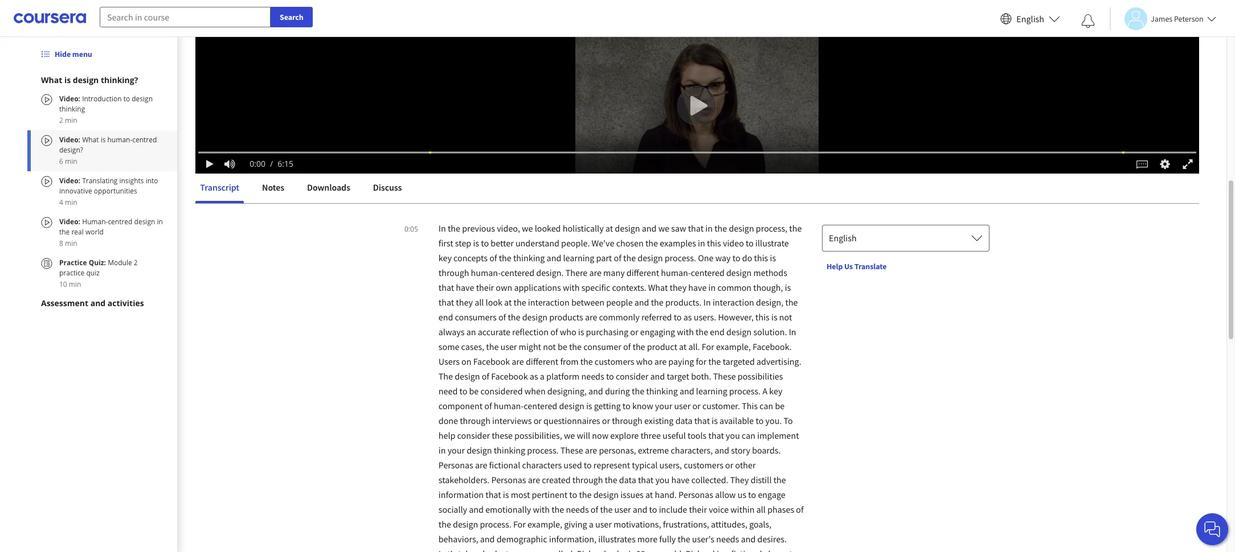 Task type: locate. For each thing, give the bounding box(es) containing it.
explore
[[611, 430, 639, 442]]

or left customer.
[[693, 401, 701, 412]]

the down pertinent in the bottom of the page
[[552, 504, 564, 516]]

into
[[146, 176, 158, 186]]

0 horizontal spatial a
[[540, 371, 545, 382]]

0 horizontal spatial learning
[[563, 252, 595, 264]]

of right phases on the right
[[796, 504, 804, 516]]

1 vertical spatial personas
[[492, 475, 526, 486]]

0 horizontal spatial who
[[560, 327, 577, 338]]

1 horizontal spatial with
[[563, 282, 580, 294]]

illustrates more fully the user's needs and desires.
[[599, 534, 787, 545]]

to inside the 'the first step is to better understand people.'
[[481, 238, 489, 249]]

2 horizontal spatial personas
[[679, 490, 714, 501]]

design? inside what is human-centred design?
[[59, 145, 83, 155]]

to right us
[[749, 490, 756, 501]]

video:
[[59, 94, 82, 104], [59, 135, 82, 145], [59, 176, 82, 186], [59, 217, 82, 227]]

transcript
[[200, 182, 239, 193]]

0 horizontal spatial english
[[829, 233, 857, 244]]

for inside for example, facebook. users on facebook are different from the customers who are paying for the targeted advertising. the design of facebook as a platform needs to consider and target both.
[[702, 341, 715, 353]]

their inside the user and to include their voice within all phases of the design process.
[[689, 504, 707, 516]]

2 vertical spatial needs
[[717, 534, 739, 545]]

video: for human-centred design in the real world
[[59, 217, 82, 227]]

2 vertical spatial be
[[775, 401, 785, 412]]

story
[[731, 445, 751, 457]]

video: up innovative
[[59, 176, 82, 186]]

of up considered
[[482, 371, 490, 382]]

0 vertical spatial who
[[560, 327, 577, 338]]

facebook
[[473, 356, 510, 368], [491, 371, 528, 382]]

their up frustrations,
[[689, 504, 707, 516]]

1 horizontal spatial customers
[[684, 460, 724, 471]]

in up users.
[[704, 297, 711, 308]]

hide
[[55, 49, 71, 59]]

centered for applications
[[691, 267, 725, 279]]

of down products
[[551, 327, 558, 338]]

6:15
[[277, 158, 293, 169]]

what
[[195, 64, 230, 84], [41, 75, 62, 85], [82, 135, 99, 145], [648, 282, 668, 294]]

to down created
[[570, 490, 577, 501]]

0 vertical spatial 2
[[59, 116, 63, 125]]

data up issues
[[619, 475, 636, 486]]

process. down examples
[[665, 252, 696, 264]]

are down product
[[655, 356, 667, 368]]

transcript button
[[195, 174, 244, 201]]

personas allow us to engage socially and emotionally with the needs of
[[439, 490, 786, 516]]

with down pertinent in the bottom of the page
[[533, 504, 550, 516]]

to left do
[[733, 252, 741, 264]]

all up goals, on the bottom of page
[[757, 504, 766, 516]]

what is human-centred design?
[[195, 64, 408, 84], [59, 135, 157, 155]]

we've chosen the examples in this video to illustrate key concepts of the thinking and learning part of the design process.
[[439, 238, 789, 264]]

0 vertical spatial they
[[670, 282, 687, 294]]

1 horizontal spatial can
[[760, 401, 774, 412]]

their up look
[[476, 282, 494, 294]]

example, inside for example, facebook. users on facebook are different from the customers who are paying for the targeted advertising. the design of facebook as a platform needs to consider and target both.
[[716, 341, 751, 353]]

1 horizontal spatial example,
[[716, 341, 751, 353]]

1 horizontal spatial you
[[726, 430, 740, 442]]

to up do
[[746, 238, 754, 249]]

key concepts of the thinking and learning part of the design process. button
[[439, 252, 698, 264]]

design inside the 'introduction to design thinking'
[[132, 94, 153, 104]]

needs up 'giving'
[[566, 504, 589, 516]]

in some cases, the user might not be the consumer of the product at all. button
[[439, 327, 797, 353]]

0 vertical spatial learning
[[563, 252, 595, 264]]

to inside for example, facebook. users on facebook are different from the customers who are paying for the targeted advertising. the design of facebook as a platform needs to consider and target both.
[[606, 371, 614, 382]]

video: for what is human-centred design?
[[59, 135, 82, 145]]

data up useful
[[676, 415, 693, 427]]

the up goals, behaviors, and demographic information, button
[[600, 504, 613, 516]]

or up possibilities,
[[534, 415, 542, 427]]

attitudes,
[[711, 519, 748, 531]]

and down information
[[469, 504, 484, 516]]

that inside three useful tools that you can implement in your design thinking process.
[[709, 430, 724, 442]]

the right process,
[[790, 223, 802, 234]]

more
[[638, 534, 658, 545]]

video: for introduction to design thinking
[[59, 94, 82, 104]]

thinking inside we've chosen the examples in this video to illustrate key concepts of the thinking and learning part of the design process.
[[513, 252, 545, 264]]

1 horizontal spatial what is human-centred design?
[[195, 64, 408, 84]]

who inside for example, facebook. users on facebook are different from the customers who are paying for the targeted advertising. the design of facebook as a platform needs to consider and target both.
[[636, 356, 653, 368]]

0 vertical spatial a
[[540, 371, 545, 382]]

this can be done through interviews or button
[[439, 401, 785, 427]]

personas are created through the data that you have collected.
[[492, 475, 731, 486]]

0 vertical spatial be
[[558, 341, 567, 353]]

0 horizontal spatial design?
[[59, 145, 83, 155]]

from
[[560, 356, 579, 368]]

collected.
[[692, 475, 729, 486]]

centered down when
[[524, 401, 558, 412]]

1 interaction from the left
[[528, 297, 570, 308]]

you.
[[766, 415, 782, 427]]

1 horizontal spatial these
[[713, 371, 736, 382]]

0 horizontal spatial with
[[533, 504, 550, 516]]

be up from
[[558, 341, 567, 353]]

related lecture content tabs tab list
[[195, 174, 1200, 203]]

0 vertical spatial facebook
[[473, 356, 510, 368]]

0 horizontal spatial for
[[513, 519, 526, 531]]

customers inside for example, facebook. users on facebook are different from the customers who are paying for the targeted advertising. the design of facebook as a platform needs to consider and target both.
[[595, 356, 635, 368]]

3 video: from the top
[[59, 176, 82, 186]]

not inside in some cases, the user might not be the consumer of the product at all.
[[543, 341, 556, 353]]

hand.
[[655, 490, 677, 501]]

in down into
[[157, 217, 163, 227]]

2
[[59, 116, 63, 125], [134, 258, 138, 268]]

they up consumers
[[456, 297, 473, 308]]

design down personas are created through the data that you have collected.
[[594, 490, 619, 501]]

of the design products are commonly referred to as users.
[[499, 312, 718, 323]]

0 horizontal spatial end
[[439, 312, 453, 323]]

and during the thinking and learning process.
[[589, 386, 763, 397]]

1 vertical spatial example,
[[528, 519, 563, 531]]

centred
[[301, 64, 353, 84], [132, 135, 157, 145], [108, 217, 132, 227]]

paying
[[669, 356, 694, 368]]

1 horizontal spatial as
[[684, 312, 692, 323]]

design inside there are many different human-centered design methods that have their own applications with specific contexts. what they have in common though,
[[727, 267, 752, 279]]

centered down one
[[691, 267, 725, 279]]

in for in the previous video, we looked holistically at design and we saw that in the design process,
[[439, 223, 446, 234]]

of up goals, behaviors, and demographic information, button
[[591, 504, 599, 516]]

and down contexts.
[[635, 297, 649, 308]]

of inside personas allow us to engage socially and emotionally with the needs of
[[591, 504, 599, 516]]

4 video: from the top
[[59, 217, 82, 227]]

1 vertical spatial 2
[[134, 258, 138, 268]]

2 inside module 2 practice quiz
[[134, 258, 138, 268]]

design up the questionnaires
[[559, 401, 585, 412]]

0 horizontal spatial not
[[543, 341, 556, 353]]

of inside the user and to include their voice within all phases of the design process.
[[796, 504, 804, 516]]

0 horizontal spatial what is human-centred design?
[[59, 135, 157, 155]]

full screen image
[[1181, 158, 1196, 170]]

in for in some cases, the user might not be the consumer of the product at all.
[[789, 327, 797, 338]]

personas for personas are created through the data that you have collected.
[[492, 475, 526, 486]]

the inside human-centred design in the real world
[[59, 227, 70, 237]]

in inside in interaction design, the end consumers
[[704, 297, 711, 308]]

human-
[[248, 64, 301, 84], [107, 135, 132, 145], [471, 267, 501, 279], [661, 267, 691, 279], [494, 401, 524, 412]]

as
[[684, 312, 692, 323], [530, 371, 538, 382]]

needs up a key component of human-centered design is getting to know your user or customer. button
[[582, 371, 605, 382]]

min for 10 min
[[69, 280, 81, 290]]

design up behaviors,
[[453, 519, 478, 531]]

end
[[439, 312, 453, 323], [710, 327, 725, 338]]

0 vertical spatial needs
[[582, 371, 605, 382]]

1 vertical spatial customers
[[684, 460, 724, 471]]

not right might at the bottom of the page
[[543, 341, 556, 353]]

design up reflection
[[522, 312, 548, 323]]

with inside there are many different human-centered design methods that have their own applications with specific contexts. what they have in common though,
[[563, 282, 580, 294]]

learning up customer.
[[696, 386, 728, 397]]

and left target
[[651, 371, 665, 382]]

design inside the a key component of human-centered design is getting to know your user or customer.
[[559, 401, 585, 412]]

questionnaires or through existing data that is available to you. button
[[544, 415, 784, 427]]

1 horizontal spatial english
[[1017, 13, 1045, 24]]

1 horizontal spatial 2
[[134, 258, 138, 268]]

show notifications image
[[1082, 14, 1095, 28]]

targeted
[[723, 356, 755, 368]]

through down component
[[460, 415, 491, 427]]

these up used
[[561, 445, 583, 457]]

interaction inside is that they all look at the interaction between people and the products.
[[528, 297, 570, 308]]

all inside the user and to include their voice within all phases of the design process.
[[757, 504, 766, 516]]

1 horizontal spatial learning
[[696, 386, 728, 397]]

customers
[[595, 356, 635, 368], [684, 460, 724, 471]]

downloads
[[307, 182, 350, 193]]

are down between
[[585, 312, 598, 323]]

1 vertical spatial different
[[526, 356, 559, 368]]

1 vertical spatial can
[[742, 430, 756, 442]]

personas inside the 'these are personas, extreme characters, and story boards. personas are fictional characters used to represent typical users,'
[[439, 460, 473, 471]]

information
[[439, 490, 484, 501]]

0 horizontal spatial their
[[476, 282, 494, 294]]

1 horizontal spatial who
[[636, 356, 653, 368]]

chat with us image
[[1204, 521, 1222, 539]]

thinking down understand
[[513, 252, 545, 264]]

what is design thinking? button
[[41, 75, 163, 86]]

0 vertical spatial all
[[475, 297, 484, 308]]

be inside these possibilities need to be considered when designing,
[[469, 386, 479, 397]]

1 vertical spatial as
[[530, 371, 538, 382]]

0 vertical spatial for
[[702, 341, 715, 353]]

8
[[59, 239, 63, 248]]

in interaction design, the end consumers
[[439, 297, 798, 323]]

min down the practice
[[69, 280, 81, 290]]

module
[[108, 258, 132, 268]]

characters,
[[671, 445, 713, 457]]

video: up real
[[59, 217, 82, 227]]

1 vertical spatial who
[[636, 356, 653, 368]]

min for 6 min
[[65, 157, 77, 166]]

1 vertical spatial they
[[456, 297, 473, 308]]

centered inside there are many different human-centered design methods that have their own applications with specific contexts. what they have in common though,
[[691, 267, 725, 279]]

end inside in interaction design, the end consumers
[[439, 312, 453, 323]]

and right behaviors,
[[480, 534, 495, 545]]

in down the help
[[439, 445, 446, 457]]

what inside what is human-centred design?
[[82, 135, 99, 145]]

a key component of human-centered design is getting to know your user or customer. button
[[439, 386, 783, 412]]

0 horizontal spatial they
[[456, 297, 473, 308]]

1 vertical spatial your
[[448, 445, 465, 457]]

to inside these possibilities need to be considered when designing,
[[460, 386, 468, 397]]

to inside they distill the information that is most pertinent to the design issues at hand.
[[570, 490, 577, 501]]

1 horizontal spatial key
[[770, 386, 783, 397]]

1 vertical spatial for
[[513, 519, 526, 531]]

video: up 2 min
[[59, 94, 82, 104]]

is inside is that they all look at the interaction between people and the products.
[[785, 282, 791, 294]]

these possibilities need to be considered when designing,
[[439, 371, 783, 397]]

2 interaction from the left
[[713, 297, 754, 308]]

learning inside we've chosen the examples in this video to illustrate key concepts of the thinking and learning part of the design process.
[[563, 252, 595, 264]]

this inside one way to do this is through human-centered design.
[[754, 252, 768, 264]]

who down product
[[636, 356, 653, 368]]

1 vertical spatial all
[[757, 504, 766, 516]]

the inside personas allow us to engage socially and emotionally with the needs of
[[552, 504, 564, 516]]

possibilities
[[738, 371, 783, 382]]

0 vertical spatial consider
[[616, 371, 649, 382]]

design inside they distill the information that is most pertinent to the design issues at hand.
[[594, 490, 619, 501]]

0 minutes 0 seconds element
[[249, 158, 265, 169]]

to inside we've chosen the examples in this video to illustrate key concepts of the thinking and learning part of the design process.
[[746, 238, 754, 249]]

in up first
[[439, 223, 446, 234]]

practice quiz:
[[59, 258, 108, 268]]

who down products
[[560, 327, 577, 338]]

1 horizontal spatial interaction
[[713, 297, 754, 308]]

as inside for example, facebook. users on facebook are different from the customers who are paying for the targeted advertising. the design of facebook as a platform needs to consider and target both.
[[530, 371, 538, 382]]

you up the hand.
[[656, 475, 670, 486]]

1 vertical spatial you
[[656, 475, 670, 486]]

0 horizontal spatial can
[[742, 430, 756, 442]]

can down a
[[760, 401, 774, 412]]

design up common
[[727, 267, 752, 279]]

be up you.
[[775, 401, 785, 412]]

they
[[731, 475, 749, 486]]

through inside this can be done through interviews or
[[460, 415, 491, 427]]

1 vertical spatial design?
[[59, 145, 83, 155]]

that inside is that they all look at the interaction between people and the products.
[[439, 297, 454, 308]]

who
[[560, 327, 577, 338], [636, 356, 653, 368]]

personas down fictional
[[492, 475, 526, 486]]

0 vertical spatial in
[[439, 223, 446, 234]]

is inside they distill the information that is most pertinent to the design issues at hand.
[[503, 490, 509, 501]]

0 vertical spatial with
[[563, 282, 580, 294]]

notes
[[262, 182, 284, 193]]

we left will
[[564, 430, 575, 442]]

information,
[[549, 534, 597, 545]]

design up introduction
[[73, 75, 99, 85]]

needs down attitudes, on the bottom
[[717, 534, 739, 545]]

1 vertical spatial these
[[561, 445, 583, 457]]

to left you.
[[756, 415, 764, 427]]

quiz
[[86, 268, 100, 278]]

in right solution.
[[789, 327, 797, 338]]

0 vertical spatial end
[[439, 312, 453, 323]]

to up component
[[460, 386, 468, 397]]

consider up during
[[616, 371, 649, 382]]

design down on
[[455, 371, 480, 382]]

video: down 2 min
[[59, 135, 82, 145]]

component
[[439, 401, 483, 412]]

we will now explore
[[564, 430, 641, 442]]

different up contexts.
[[627, 267, 659, 279]]

consider inside to help consider these possibilities,
[[457, 430, 490, 442]]

of down better at the left top of page
[[490, 252, 497, 264]]

are
[[590, 267, 602, 279], [585, 312, 598, 323], [512, 356, 524, 368], [655, 356, 667, 368], [585, 445, 597, 457], [475, 460, 487, 471], [528, 475, 540, 486]]

0 vertical spatial key
[[439, 252, 452, 264]]

min for 2 min
[[65, 116, 77, 125]]

their inside there are many different human-centered design methods that have their own applications with specific contexts. what they have in common though,
[[476, 282, 494, 294]]

personas,
[[599, 445, 636, 457]]

1 video: from the top
[[59, 94, 82, 104]]

1 vertical spatial this
[[754, 252, 768, 264]]

not up solution.
[[780, 312, 792, 323]]

at inside they distill the information that is most pertinent to the design issues at hand.
[[646, 490, 653, 501]]

other
[[735, 460, 756, 471]]

need
[[439, 386, 458, 397]]

they inside is that they all look at the interaction between people and the products.
[[456, 297, 473, 308]]

1 horizontal spatial not
[[780, 312, 792, 323]]

user inside in some cases, the user might not be the consumer of the product at all.
[[501, 341, 517, 353]]

0 vertical spatial your
[[655, 401, 673, 412]]

0 vertical spatial customers
[[595, 356, 635, 368]]

1 vertical spatial english
[[829, 233, 857, 244]]

2 video: from the top
[[59, 135, 82, 145]]

0 horizontal spatial key
[[439, 252, 452, 264]]

they distill the information that is most pertinent to the design issues at hand. button
[[439, 475, 786, 501]]

help
[[439, 430, 456, 442]]

illustrate
[[756, 238, 789, 249]]

1 horizontal spatial be
[[558, 341, 567, 353]]

1 horizontal spatial all
[[757, 504, 766, 516]]

who inside however, this is not always an accurate reflection of who
[[560, 327, 577, 338]]

0 horizontal spatial as
[[530, 371, 538, 382]]

0 horizontal spatial consider
[[457, 430, 490, 442]]

human-
[[82, 217, 108, 227]]

the up from
[[569, 341, 582, 353]]

your down the help
[[448, 445, 465, 457]]

or inside the a key component of human-centered design is getting to know your user or customer.
[[693, 401, 701, 412]]

2 right module
[[134, 258, 138, 268]]

these down targeted
[[713, 371, 736, 382]]

goals,
[[750, 519, 772, 531]]

2 min
[[59, 116, 77, 125]]

for example, facebook. users on facebook are different from the customers who are paying for the targeted advertising. the design of facebook as a platform needs to consider and target both.
[[439, 341, 802, 382]]

design down thinking?
[[132, 94, 153, 104]]

example, up targeted
[[716, 341, 751, 353]]

2 vertical spatial with
[[533, 504, 550, 516]]

0 vertical spatial different
[[627, 267, 659, 279]]

2 horizontal spatial with
[[677, 327, 694, 338]]

in
[[157, 217, 163, 227], [706, 223, 713, 234], [698, 238, 705, 249], [709, 282, 716, 294], [439, 445, 446, 457]]

this down design, on the bottom of the page
[[756, 312, 770, 323]]

the down users.
[[696, 327, 708, 338]]

1 horizontal spatial in
[[704, 297, 711, 308]]

0 horizontal spatial your
[[448, 445, 465, 457]]

the up 8
[[59, 227, 70, 237]]

key right a
[[770, 386, 783, 397]]

a right 'giving'
[[589, 519, 594, 531]]

implement
[[758, 430, 799, 442]]

example, for giving
[[528, 519, 563, 531]]

behaviors,
[[439, 534, 478, 545]]

that have their own applications with specific contexts. button
[[439, 282, 648, 294]]

be
[[558, 341, 567, 353], [469, 386, 479, 397], [775, 401, 785, 412]]

that down concepts at top
[[439, 282, 454, 294]]

end up the 'always'
[[439, 312, 453, 323]]

process,
[[756, 223, 788, 234]]

0 horizontal spatial different
[[526, 356, 559, 368]]

giving
[[564, 519, 587, 531]]

0 vertical spatial their
[[476, 282, 494, 294]]

be inside this can be done through interviews or
[[775, 401, 785, 412]]

0 vertical spatial data
[[676, 415, 693, 427]]

to down the hand.
[[649, 504, 657, 516]]

three
[[641, 430, 661, 442]]

needs inside personas allow us to engage socially and emotionally with the needs of
[[566, 504, 589, 516]]

facebook down cases,
[[473, 356, 510, 368]]

of down considered
[[485, 401, 492, 412]]

0 vertical spatial english
[[1017, 13, 1045, 24]]

0 horizontal spatial personas
[[439, 460, 473, 471]]

getting
[[594, 401, 621, 412]]

1 vertical spatial their
[[689, 504, 707, 516]]

and inside for example, facebook. users on facebook are different from the customers who are paying for the targeted advertising. the design of facebook as a platform needs to consider and target both.
[[651, 371, 665, 382]]

0:05
[[405, 225, 418, 234]]

is
[[234, 64, 245, 84], [64, 75, 71, 85], [101, 135, 106, 145], [473, 238, 479, 249], [770, 252, 776, 264], [785, 282, 791, 294], [772, 312, 778, 323], [578, 327, 584, 338], [586, 401, 592, 412], [712, 415, 718, 427], [503, 490, 509, 501]]

1 vertical spatial consider
[[457, 430, 490, 442]]

mute image
[[222, 158, 237, 170]]

2 vertical spatial personas
[[679, 490, 714, 501]]

customers down consumer
[[595, 356, 635, 368]]

centred inside human-centred design in the real world
[[108, 217, 132, 227]]

personas inside personas allow us to engage socially and emotionally with the needs of
[[679, 490, 714, 501]]

that inside there are many different human-centered design methods that have their own applications with specific contexts. what they have in common though,
[[439, 282, 454, 294]]

user up for example, giving a user motivations, frustrations, attitudes, button
[[615, 504, 631, 516]]

in inside human-centred design in the real world
[[157, 217, 163, 227]]

2 horizontal spatial be
[[775, 401, 785, 412]]

a inside for example, facebook. users on facebook are different from the customers who are paying for the targeted advertising. the design of facebook as a platform needs to consider and target both.
[[540, 371, 545, 382]]

0 vertical spatial as
[[684, 312, 692, 323]]

0 horizontal spatial these
[[561, 445, 583, 457]]

a
[[540, 371, 545, 382], [589, 519, 594, 531]]

can up story
[[742, 430, 756, 442]]

can inside three useful tools that you can implement in your design thinking process.
[[742, 430, 756, 442]]

possibilities,
[[515, 430, 562, 442]]

to inside the a key component of human-centered design is getting to know your user or customer.
[[623, 401, 631, 412]]

done
[[439, 415, 458, 427]]

2 horizontal spatial we
[[659, 223, 670, 234]]

questionnaires or through existing data that is available to you.
[[544, 415, 784, 427]]

during
[[605, 386, 630, 397]]

concepts
[[454, 252, 488, 264]]

process. inside we've chosen the examples in this video to illustrate key concepts of the thinking and learning part of the design process.
[[665, 252, 696, 264]]

might
[[519, 341, 541, 353]]

the inside the 'the first step is to better understand people.'
[[790, 223, 802, 234]]

that up emotionally
[[486, 490, 501, 501]]

thinking inside three useful tools that you can implement in your design thinking process.
[[494, 445, 526, 457]]

0 horizontal spatial customers
[[595, 356, 635, 368]]

these inside the 'these are personas, extreme characters, and story boards. personas are fictional characters used to represent typical users,'
[[561, 445, 583, 457]]

for for giving
[[513, 519, 526, 531]]

1 horizontal spatial a
[[589, 519, 594, 531]]

they distill the information that is most pertinent to the design issues at hand.
[[439, 475, 786, 501]]

help us translate
[[827, 262, 887, 272]]

we will now explore button
[[564, 430, 641, 442]]

accurate
[[478, 327, 511, 338]]

can
[[760, 401, 774, 412], [742, 430, 756, 442]]

in inside in some cases, the user might not be the consumer of the product at all.
[[789, 327, 797, 338]]

always
[[439, 327, 465, 338]]

interaction inside in interaction design, the end consumers
[[713, 297, 754, 308]]

thinking down target
[[646, 386, 678, 397]]

user
[[501, 341, 517, 353], [674, 401, 691, 412], [615, 504, 631, 516], [596, 519, 612, 531]]

0 horizontal spatial interaction
[[528, 297, 570, 308]]



Task type: describe. For each thing, give the bounding box(es) containing it.
to help consider these possibilities,
[[439, 415, 793, 442]]

however, this is not always an accurate reflection of who button
[[439, 312, 792, 338]]

distill
[[751, 475, 772, 486]]

1 vertical spatial learning
[[696, 386, 728, 397]]

the left product
[[633, 341, 645, 353]]

contexts.
[[612, 282, 647, 294]]

the user and to include their voice within all phases of the design process.
[[439, 504, 804, 531]]

play image
[[204, 159, 215, 168]]

0:00
[[249, 158, 265, 169]]

own
[[496, 282, 512, 294]]

of up "accurate"
[[499, 312, 506, 323]]

applications
[[514, 282, 561, 294]]

Search in course text field
[[100, 7, 271, 27]]

saw
[[671, 223, 686, 234]]

introduction
[[82, 94, 122, 104]]

the down socially
[[439, 519, 451, 531]]

and inside the 'these are personas, extreme characters, and story boards. personas are fictional characters used to represent typical users,'
[[715, 445, 730, 457]]

0:00 / 6:15
[[249, 158, 293, 169]]

human- inside one way to do this is through human-centered design.
[[471, 267, 501, 279]]

consider inside for example, facebook. users on facebook are different from the customers who are paying for the targeted advertising. the design of facebook as a platform needs to consider and target both.
[[616, 371, 649, 382]]

these for are
[[561, 445, 583, 457]]

the design of facebook as a platform needs to consider and target both. button
[[439, 371, 713, 382]]

min for 8 min
[[65, 239, 77, 248]]

1 vertical spatial facebook
[[491, 371, 528, 382]]

now
[[592, 430, 609, 442]]

are inside there are many different human-centered design methods that have their own applications with specific contexts. what they have in common though,
[[590, 267, 602, 279]]

is inside the a key component of human-centered design is getting to know your user or customer.
[[586, 401, 592, 412]]

this inside however, this is not always an accurate reflection of who
[[756, 312, 770, 323]]

product
[[647, 341, 678, 353]]

of inside the a key component of human-centered design is getting to know your user or customer.
[[485, 401, 492, 412]]

1 horizontal spatial we
[[564, 430, 575, 442]]

key inside we've chosen the examples in this video to illustrate key concepts of the thinking and learning part of the design process.
[[439, 252, 452, 264]]

are down characters
[[528, 475, 540, 486]]

through inside one way to do this is through human-centered design.
[[439, 267, 469, 279]]

however,
[[718, 312, 754, 323]]

are up stakeholders.
[[475, 460, 487, 471]]

existing
[[645, 415, 674, 427]]

personas for personas allow us to engage socially and emotionally with the needs of
[[679, 490, 714, 501]]

different inside there are many different human-centered design methods that have their own applications with specific contexts. what they have in common though,
[[627, 267, 659, 279]]

peterson
[[1175, 13, 1204, 24]]

at inside in some cases, the user might not be the consumer of the product at all.
[[679, 341, 687, 353]]

is inside one way to do this is through human-centered design.
[[770, 252, 776, 264]]

of the design products are commonly referred to as users. button
[[499, 312, 718, 323]]

opportunities
[[94, 186, 137, 196]]

for for facebook.
[[702, 341, 715, 353]]

the up referred
[[651, 297, 664, 308]]

1 horizontal spatial data
[[676, 415, 693, 427]]

the down represent
[[605, 475, 618, 486]]

they inside there are many different human-centered design methods that have their own applications with specific contexts. what they have in common though,
[[670, 282, 687, 294]]

the down better at the left top of page
[[499, 252, 512, 264]]

of inside however, this is not always an accurate reflection of who
[[551, 327, 558, 338]]

you inside three useful tools that you can implement in your design thinking process.
[[726, 430, 740, 442]]

the down frustrations,
[[678, 534, 690, 545]]

three useful tools that you can implement in your design thinking process. button
[[439, 430, 799, 457]]

design inside dropdown button
[[73, 75, 99, 85]]

human-centred design in the real world
[[59, 217, 163, 237]]

the up engage
[[774, 475, 786, 486]]

at inside is that they all look at the interaction between people and the products.
[[504, 297, 512, 308]]

to inside personas allow us to engage socially and emotionally with the needs of
[[749, 490, 756, 501]]

fully
[[660, 534, 676, 545]]

the inside in interaction design, the end consumers
[[786, 297, 798, 308]]

introduction to design thinking
[[59, 94, 153, 114]]

james
[[1151, 13, 1173, 24]]

is inside however, this is not always an accurate reflection of who
[[772, 312, 778, 323]]

translating
[[82, 176, 118, 186]]

through up explore
[[612, 415, 643, 427]]

english inside button
[[1017, 13, 1045, 24]]

both.
[[691, 371, 712, 382]]

consumers
[[455, 312, 497, 323]]

the right chosen
[[646, 238, 658, 249]]

for example, giving a user motivations, frustrations, attitudes, button
[[513, 519, 750, 531]]

an
[[467, 327, 476, 338]]

on
[[462, 356, 472, 368]]

0 vertical spatial centred
[[301, 64, 353, 84]]

the up reflection
[[508, 312, 521, 323]]

the down chosen
[[623, 252, 636, 264]]

demographic
[[497, 534, 547, 545]]

some
[[439, 341, 460, 353]]

most
[[511, 490, 530, 501]]

the up know
[[632, 386, 645, 397]]

have down the users,
[[672, 475, 690, 486]]

or down the commonly
[[631, 327, 639, 338]]

will
[[577, 430, 590, 442]]

design down the however,
[[727, 327, 752, 338]]

0 horizontal spatial we
[[522, 223, 533, 234]]

video: for translating insights into innovative opportunities
[[59, 176, 82, 186]]

6 minutes 15 seconds element
[[277, 158, 293, 169]]

and inside the user and to include their voice within all phases of the design process.
[[633, 504, 648, 516]]

emotionally
[[486, 504, 531, 516]]

of inside for example, facebook. users on facebook are different from the customers who are paying for the targeted advertising. the design of facebook as a platform needs to consider and target both.
[[482, 371, 490, 382]]

design inside human-centred design in the real world
[[134, 217, 155, 227]]

design.
[[536, 267, 564, 279]]

james peterson button
[[1110, 7, 1217, 30]]

user inside the a key component of human-centered design is getting to know your user or customer.
[[674, 401, 691, 412]]

that inside they distill the information that is most pertinent to the design issues at hand.
[[486, 490, 501, 501]]

is inside dropdown button
[[64, 75, 71, 85]]

include
[[659, 504, 687, 516]]

interviews
[[492, 415, 532, 427]]

that down typical
[[638, 475, 654, 486]]

the up video
[[715, 223, 727, 234]]

and inside personas allow us to engage socially and emotionally with the needs of
[[469, 504, 484, 516]]

useful
[[663, 430, 686, 442]]

commonly
[[599, 312, 640, 323]]

that up we've chosen the examples in this video to illustrate button
[[688, 223, 704, 234]]

james peterson
[[1151, 13, 1204, 24]]

in up we've chosen the examples in this video to illustrate button
[[706, 223, 713, 234]]

min for 4 min
[[65, 198, 77, 207]]

this inside we've chosen the examples in this video to illustrate key concepts of the thinking and learning part of the design process.
[[707, 238, 721, 249]]

to inside the 'introduction to design thinking'
[[123, 94, 130, 104]]

process. inside the user and to include their voice within all phases of the design process.
[[480, 519, 512, 531]]

is inside the 'the first step is to better understand people.'
[[473, 238, 479, 249]]

the right from
[[581, 356, 593, 368]]

common
[[718, 282, 752, 294]]

products.
[[666, 297, 702, 308]]

goals, behaviors, and demographic information,
[[439, 519, 772, 545]]

user up illustrates
[[596, 519, 612, 531]]

design inside three useful tools that you can implement in your design thinking process.
[[467, 445, 492, 457]]

1 vertical spatial with
[[677, 327, 694, 338]]

1 horizontal spatial design?
[[356, 64, 408, 84]]

looked
[[535, 223, 561, 234]]

these for possibilities
[[713, 371, 736, 382]]

human- inside the a key component of human-centered design is getting to know your user or customer.
[[494, 401, 524, 412]]

in inside three useful tools that you can implement in your design thinking process.
[[439, 445, 446, 457]]

design inside we've chosen the examples in this video to illustrate key concepts of the thinking and learning part of the design process.
[[638, 252, 663, 264]]

process. up this
[[729, 386, 761, 397]]

the right for
[[709, 356, 721, 368]]

quiz:
[[89, 258, 106, 268]]

is purchasing or engaging with the end design solution.
[[578, 327, 789, 338]]

to inside one way to do this is through human-centered design.
[[733, 252, 741, 264]]

do
[[742, 252, 753, 264]]

and inside dropdown button
[[90, 298, 106, 309]]

translating insights into innovative opportunities
[[59, 176, 158, 196]]

your inside three useful tools that you can implement in your design thinking process.
[[448, 445, 465, 457]]

design up video
[[729, 223, 754, 234]]

1 vertical spatial end
[[710, 327, 725, 338]]

that up "tools"
[[695, 415, 710, 427]]

and down goals, on the bottom of page
[[741, 534, 756, 545]]

in the previous video, we looked holistically at button
[[439, 223, 615, 234]]

example, for facebook.
[[716, 341, 751, 353]]

at up 'we've'
[[606, 223, 613, 234]]

to up is purchasing or engaging with the end design solution.
[[674, 312, 682, 323]]

user's
[[692, 534, 715, 545]]

of right part
[[614, 252, 622, 264]]

these
[[492, 430, 513, 442]]

6
[[59, 157, 63, 166]]

what inside there are many different human-centered design methods that have their own applications with specific contexts. what they have in common though,
[[648, 282, 668, 294]]

consumer
[[584, 341, 622, 353]]

there are many different human-centered design methods that have their own applications with specific contexts. what they have in common though,
[[439, 267, 788, 294]]

4 min
[[59, 198, 77, 207]]

the down "accurate"
[[486, 341, 499, 353]]

for
[[696, 356, 707, 368]]

discuss button
[[368, 174, 406, 201]]

1 vertical spatial what is human-centred design?
[[59, 135, 157, 155]]

english inside popup button
[[829, 233, 857, 244]]

different inside for example, facebook. users on facebook are different from the customers who are paying for the targeted advertising. the design of facebook as a platform needs to consider and target both.
[[526, 356, 559, 368]]

or inside this can be done through interviews or
[[534, 415, 542, 427]]

is that they all look at the interaction between people and the products. button
[[439, 282, 791, 308]]

tools
[[688, 430, 707, 442]]

represent
[[594, 460, 630, 471]]

0 horizontal spatial you
[[656, 475, 670, 486]]

design up chosen
[[615, 223, 640, 234]]

what inside dropdown button
[[41, 75, 62, 85]]

to inside the user and to include their voice within all phases of the design process.
[[649, 504, 657, 516]]

way
[[716, 252, 731, 264]]

with inside personas allow us to engage socially and emotionally with the needs of
[[533, 504, 550, 516]]

4
[[59, 198, 63, 207]]

10
[[59, 280, 67, 290]]

or down getting
[[602, 415, 610, 427]]

between
[[572, 297, 605, 308]]

coursera image
[[14, 9, 86, 27]]

in for in interaction design, the end consumers
[[704, 297, 711, 308]]

are down might at the bottom of the page
[[512, 356, 524, 368]]

and inside goals, behaviors, and demographic information,
[[480, 534, 495, 545]]

practice
[[59, 258, 87, 268]]

in inside there are many different human-centered design methods that have their own applications with specific contexts. what they have in common though,
[[709, 282, 716, 294]]

illustrates more fully the user's needs and desires. button
[[599, 534, 787, 545]]

and up chosen
[[642, 223, 657, 234]]

and down target
[[680, 386, 695, 397]]

the down applications
[[514, 297, 526, 308]]

the first step is to better understand people. button
[[439, 223, 802, 249]]

all inside is that they all look at the interaction between people and the products.
[[475, 297, 484, 308]]

have up products.
[[689, 282, 707, 294]]

assessment
[[41, 298, 88, 309]]

and inside we've chosen the examples in this video to illustrate key concepts of the thinking and learning part of the design process.
[[547, 252, 562, 264]]

0 horizontal spatial data
[[619, 475, 636, 486]]

1 vertical spatial a
[[589, 519, 594, 531]]

help
[[827, 262, 843, 272]]

thinking inside the 'introduction to design thinking'
[[59, 104, 85, 114]]

are down will
[[585, 445, 597, 457]]

1 vertical spatial centred
[[132, 135, 157, 145]]

one way to do this is through human-centered design.
[[439, 252, 776, 279]]

design inside the user and to include their voice within all phases of the design process.
[[453, 519, 478, 531]]

understand
[[516, 238, 560, 249]]

these are personas, extreme characters, and story boards. button
[[561, 445, 781, 457]]

in the previous video, we looked holistically at design and we saw that in the design process,
[[439, 223, 790, 234]]

through down used
[[573, 475, 603, 486]]

process. inside three useful tools that you can implement in your design thinking process.
[[527, 445, 559, 457]]

used
[[564, 460, 582, 471]]

design inside for example, facebook. users on facebook are different from the customers who are paying for the targeted advertising. the design of facebook as a platform needs to consider and target both.
[[455, 371, 480, 382]]

for example, facebook. button
[[702, 341, 792, 353]]

the down customers or other stakeholders.
[[579, 490, 592, 501]]

needs inside for example, facebook. users on facebook are different from the customers who are paying for the targeted advertising. the design of facebook as a platform needs to consider and target both.
[[582, 371, 605, 382]]

search
[[280, 12, 304, 22]]

menu
[[72, 49, 92, 59]]

of inside in some cases, the user might not be the consumer of the product at all.
[[623, 341, 631, 353]]

your inside the a key component of human-centered design is getting to know your user or customer.
[[655, 401, 673, 412]]

when
[[525, 386, 546, 397]]

0 vertical spatial what is human-centred design?
[[195, 64, 408, 84]]

us
[[845, 262, 853, 272]]

desires.
[[758, 534, 787, 545]]

better
[[491, 238, 514, 249]]

to inside the 'these are personas, extreme characters, and story boards. personas are fictional characters used to represent typical users,'
[[584, 460, 592, 471]]

there are many different human-centered design methods button
[[566, 267, 788, 279]]

centered inside one way to do this is through human-centered design.
[[501, 267, 535, 279]]

or inside customers or other stakeholders.
[[726, 460, 734, 471]]

and up getting
[[589, 386, 603, 397]]

user inside the user and to include their voice within all phases of the design process.
[[615, 504, 631, 516]]

in inside we've chosen the examples in this video to illustrate key concepts of the thinking and learning part of the design process.
[[698, 238, 705, 249]]

centered for user
[[524, 401, 558, 412]]

have down concepts at top
[[456, 282, 474, 294]]

the up first
[[448, 223, 460, 234]]

facebook.
[[753, 341, 792, 353]]



Task type: vqa. For each thing, say whether or not it's contained in the screenshot.
the bottommost needs
yes



